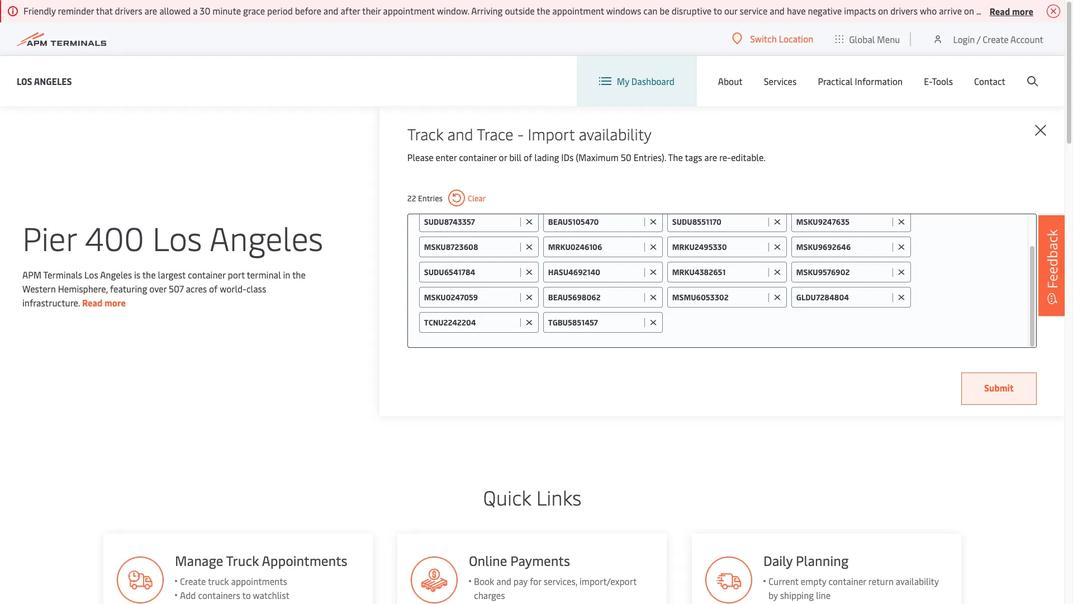 Task type: describe. For each thing, give the bounding box(es) containing it.
their
[[362, 4, 381, 17]]

after
[[341, 4, 360, 17]]

manage
[[175, 551, 223, 569]]

orange club loyalty program - 56 image
[[706, 556, 753, 603]]

largest
[[158, 268, 186, 280]]

is
[[134, 268, 140, 280]]

please
[[408, 151, 434, 163]]

dashboard
[[632, 75, 675, 87]]

los for terminals
[[84, 268, 98, 280]]

planning
[[797, 551, 849, 569]]

global menu button
[[825, 22, 912, 56]]

western
[[22, 282, 56, 294]]

global menu
[[850, 33, 901, 45]]

payments
[[511, 551, 571, 569]]

track
[[408, 123, 444, 144]]

container for current
[[829, 575, 867, 587]]

hemisphere,
[[58, 282, 108, 294]]

container for please
[[459, 151, 497, 163]]

clear
[[468, 193, 486, 203]]

to inside 'manage truck appointments create truck appointments add containers to watchlist'
[[242, 589, 251, 601]]

appointments
[[231, 575, 287, 587]]

our
[[725, 4, 738, 17]]

and left "after"
[[324, 4, 339, 17]]

switch location
[[751, 32, 814, 45]]

more for read more button at the top right of page
[[1013, 5, 1034, 17]]

availability inside the current empty container return availability by shipping line
[[897, 575, 940, 587]]

who
[[921, 4, 937, 17]]

editable.
[[731, 151, 766, 163]]

1 that from the left
[[96, 4, 113, 17]]

friendly
[[23, 4, 56, 17]]

manage truck appointments create truck appointments add containers to watchlist
[[175, 551, 347, 601]]

service
[[740, 4, 768, 17]]

daily
[[764, 551, 793, 569]]

grace
[[243, 4, 265, 17]]

bill
[[510, 151, 522, 163]]

truck
[[226, 551, 259, 569]]

Type or paste your IDs here text field
[[668, 312, 1017, 332]]

re-
[[720, 151, 731, 163]]

line
[[817, 589, 831, 601]]

acres
[[186, 282, 207, 294]]

507
[[169, 282, 184, 294]]

e-tools
[[925, 75, 954, 87]]

import/export
[[580, 575, 637, 587]]

appointments
[[262, 551, 347, 569]]

shipping
[[781, 589, 815, 601]]

arriving
[[472, 4, 503, 17]]

allowed
[[159, 4, 191, 17]]

los for 400
[[153, 215, 202, 259]]

read for read more button at the top right of page
[[990, 5, 1011, 17]]

login
[[954, 33, 976, 45]]

read more for read more button at the top right of page
[[990, 5, 1034, 17]]

impacts
[[845, 4, 877, 17]]

(maximum
[[576, 151, 619, 163]]

services
[[764, 75, 797, 87]]

/
[[977, 33, 981, 45]]

los angeles
[[17, 75, 72, 87]]

2 horizontal spatial the
[[537, 4, 551, 17]]

400
[[85, 215, 144, 259]]

about
[[719, 75, 743, 87]]

e-tools button
[[925, 56, 954, 106]]

pay
[[514, 575, 528, 587]]

1 horizontal spatial the
[[292, 268, 306, 280]]

practical
[[818, 75, 853, 87]]

import
[[528, 123, 575, 144]]

pier 400 los angeles
[[22, 215, 323, 259]]

can
[[644, 4, 658, 17]]

1 on from the left
[[879, 4, 889, 17]]

2 on from the left
[[965, 4, 975, 17]]

friendly reminder that drivers are allowed a 30 minute grace period before and after their appointment window. arriving outside the appointment windows can be disruptive to our service and have negative impacts on drivers who arrive on time. drivers that arrive o
[[23, 4, 1074, 17]]

contact
[[975, 75, 1006, 87]]

current empty container return availability by shipping line
[[769, 575, 940, 601]]

over
[[149, 282, 167, 294]]

empty
[[802, 575, 827, 587]]

book
[[475, 575, 495, 587]]

return
[[869, 575, 894, 587]]

1 appointment from the left
[[383, 4, 435, 17]]

submit
[[985, 381, 1015, 394]]

current
[[769, 575, 799, 587]]

read for the read more link
[[82, 296, 103, 308]]

0 vertical spatial are
[[145, 4, 157, 17]]

online payments book and pay for services, import/export charges
[[470, 551, 637, 601]]

practical information
[[818, 75, 903, 87]]

1 horizontal spatial to
[[714, 4, 723, 17]]

please enter container or bill of lading ids (maximum 50 entries). the tags are re-editable.
[[408, 151, 766, 163]]

entries
[[418, 193, 443, 203]]

information
[[855, 75, 903, 87]]

enter
[[436, 151, 457, 163]]

watchlist
[[253, 589, 289, 601]]

and up the enter
[[448, 123, 474, 144]]



Task type: locate. For each thing, give the bounding box(es) containing it.
availability up "50"
[[579, 123, 652, 144]]

lading
[[535, 151, 560, 163]]

tags
[[685, 151, 703, 163]]

arrive left o
[[1048, 4, 1071, 17]]

availability right return
[[897, 575, 940, 587]]

0 horizontal spatial on
[[879, 4, 889, 17]]

0 horizontal spatial appointment
[[383, 4, 435, 17]]

manager truck appointments - 53 image
[[117, 556, 164, 603]]

feedback
[[1044, 229, 1062, 289]]

o
[[1073, 4, 1074, 17]]

truck
[[208, 575, 229, 587]]

my dashboard button
[[599, 56, 675, 106]]

0 vertical spatial read
[[990, 5, 1011, 17]]

0 horizontal spatial to
[[242, 589, 251, 601]]

appointment
[[383, 4, 435, 17], [553, 4, 605, 17]]

close alert image
[[1048, 4, 1061, 18]]

contact button
[[975, 56, 1006, 106]]

on right impacts
[[879, 4, 889, 17]]

2 that from the left
[[1029, 4, 1046, 17]]

1 vertical spatial availability
[[897, 575, 940, 587]]

pier
[[22, 215, 77, 259]]

quick
[[484, 483, 532, 511]]

account
[[1011, 33, 1044, 45]]

0 horizontal spatial drivers
[[115, 4, 142, 17]]

read up "login / create account"
[[990, 5, 1011, 17]]

create
[[983, 33, 1009, 45], [180, 575, 206, 587]]

negative
[[808, 4, 843, 17]]

a
[[193, 4, 198, 17]]

1 vertical spatial more
[[105, 296, 126, 308]]

angeles for pier 400 los angeles
[[210, 215, 323, 259]]

login / create account link
[[933, 22, 1044, 55]]

1 horizontal spatial appointment
[[553, 4, 605, 17]]

minute
[[213, 4, 241, 17]]

0 vertical spatial to
[[714, 4, 723, 17]]

tariffs - 131 image
[[411, 556, 458, 603]]

about button
[[719, 56, 743, 106]]

are left "re-"
[[705, 151, 718, 163]]

services button
[[764, 56, 797, 106]]

0 vertical spatial create
[[983, 33, 1009, 45]]

or
[[499, 151, 507, 163]]

1 vertical spatial to
[[242, 589, 251, 601]]

class
[[247, 282, 266, 294]]

0 horizontal spatial that
[[96, 4, 113, 17]]

drivers
[[115, 4, 142, 17], [891, 4, 918, 17]]

drivers left the who
[[891, 4, 918, 17]]

period
[[267, 4, 293, 17]]

of
[[524, 151, 533, 163], [209, 282, 218, 294]]

read more
[[990, 5, 1034, 17], [82, 296, 126, 308]]

availability
[[579, 123, 652, 144], [897, 575, 940, 587]]

read more button
[[990, 4, 1034, 18]]

container inside apm terminals los angeles is the largest container port terminal in the western hemisphere, featuring over 507 acres of world-class infrastructure.
[[188, 268, 226, 280]]

1 horizontal spatial on
[[965, 4, 975, 17]]

0 horizontal spatial more
[[105, 296, 126, 308]]

and left have
[[770, 4, 785, 17]]

0 vertical spatial los
[[17, 75, 32, 87]]

services,
[[544, 575, 578, 587]]

0 vertical spatial more
[[1013, 5, 1034, 17]]

track and trace - import availability
[[408, 123, 652, 144]]

0 vertical spatial angeles
[[34, 75, 72, 87]]

2 horizontal spatial angeles
[[210, 215, 323, 259]]

menu
[[878, 33, 901, 45]]

1 horizontal spatial container
[[459, 151, 497, 163]]

before
[[295, 4, 322, 17]]

charges
[[475, 589, 506, 601]]

1 horizontal spatial read more
[[990, 5, 1034, 17]]

1 vertical spatial create
[[180, 575, 206, 587]]

0 vertical spatial container
[[459, 151, 497, 163]]

create right /
[[983, 33, 1009, 45]]

are left allowed
[[145, 4, 157, 17]]

and left pay in the left bottom of the page
[[497, 575, 512, 587]]

drivers left allowed
[[115, 4, 142, 17]]

1 horizontal spatial availability
[[897, 575, 940, 587]]

more for the read more link
[[105, 296, 126, 308]]

and inside online payments book and pay for services, import/export charges
[[497, 575, 512, 587]]

0 horizontal spatial arrive
[[940, 4, 963, 17]]

reminder
[[58, 4, 94, 17]]

appointment left windows
[[553, 4, 605, 17]]

1 horizontal spatial that
[[1029, 4, 1046, 17]]

0 vertical spatial of
[[524, 151, 533, 163]]

more inside button
[[1013, 5, 1034, 17]]

create inside login / create account link
[[983, 33, 1009, 45]]

in
[[283, 268, 290, 280]]

2 drivers from the left
[[891, 4, 918, 17]]

clear button
[[449, 190, 486, 206]]

1 horizontal spatial los
[[84, 268, 98, 280]]

to
[[714, 4, 723, 17], [242, 589, 251, 601]]

0 horizontal spatial los
[[17, 75, 32, 87]]

1 vertical spatial of
[[209, 282, 218, 294]]

my
[[617, 75, 630, 87]]

1 horizontal spatial more
[[1013, 5, 1034, 17]]

read down the hemisphere, on the left of page
[[82, 296, 103, 308]]

world-
[[220, 282, 247, 294]]

0 horizontal spatial angeles
[[34, 75, 72, 87]]

daily planning
[[764, 551, 849, 569]]

0 vertical spatial availability
[[579, 123, 652, 144]]

quick links
[[484, 483, 582, 511]]

1 horizontal spatial create
[[983, 33, 1009, 45]]

1 arrive from the left
[[940, 4, 963, 17]]

on
[[879, 4, 889, 17], [965, 4, 975, 17]]

1 drivers from the left
[[115, 4, 142, 17]]

1 vertical spatial read
[[82, 296, 103, 308]]

on left time. in the top right of the page
[[965, 4, 975, 17]]

2 arrive from the left
[[1048, 4, 1071, 17]]

read inside button
[[990, 5, 1011, 17]]

have
[[787, 4, 806, 17]]

0 horizontal spatial the
[[142, 268, 156, 280]]

container up line
[[829, 575, 867, 587]]

more up account
[[1013, 5, 1034, 17]]

that
[[96, 4, 113, 17], [1029, 4, 1046, 17]]

for
[[530, 575, 542, 587]]

create up add
[[180, 575, 206, 587]]

switch location button
[[733, 32, 814, 45]]

0 horizontal spatial create
[[180, 575, 206, 587]]

location
[[779, 32, 814, 45]]

1 horizontal spatial of
[[524, 151, 533, 163]]

submit button
[[962, 372, 1037, 405]]

1 vertical spatial are
[[705, 151, 718, 163]]

-
[[518, 123, 524, 144]]

terminals
[[43, 268, 82, 280]]

of inside apm terminals los angeles is the largest container port terminal in the western hemisphere, featuring over 507 acres of world-class infrastructure.
[[209, 282, 218, 294]]

2 horizontal spatial container
[[829, 575, 867, 587]]

global
[[850, 33, 876, 45]]

1 vertical spatial read more
[[82, 296, 126, 308]]

read more for the read more link
[[82, 296, 126, 308]]

0 horizontal spatial read more
[[82, 296, 126, 308]]

containers
[[198, 589, 240, 601]]

0 horizontal spatial container
[[188, 268, 226, 280]]

more down featuring
[[105, 296, 126, 308]]

0 horizontal spatial availability
[[579, 123, 652, 144]]

infrastructure.
[[22, 296, 80, 308]]

of right acres
[[209, 282, 218, 294]]

0 horizontal spatial are
[[145, 4, 157, 17]]

to down appointments
[[242, 589, 251, 601]]

container left "or"
[[459, 151, 497, 163]]

Entered ID text field
[[424, 216, 518, 227], [424, 242, 518, 252], [424, 267, 518, 277], [673, 267, 766, 277], [424, 292, 518, 303], [549, 292, 642, 303], [797, 292, 890, 303], [549, 317, 642, 328]]

1 vertical spatial los
[[153, 215, 202, 259]]

container up acres
[[188, 268, 226, 280]]

my dashboard
[[617, 75, 675, 87]]

practical information button
[[818, 56, 903, 106]]

the right outside
[[537, 4, 551, 17]]

be
[[660, 4, 670, 17]]

that right reminder
[[96, 4, 113, 17]]

to left the "our"
[[714, 4, 723, 17]]

featuring
[[110, 282, 147, 294]]

windows
[[607, 4, 642, 17]]

1 horizontal spatial drivers
[[891, 4, 918, 17]]

entries).
[[634, 151, 667, 163]]

50
[[621, 151, 632, 163]]

online
[[470, 551, 508, 569]]

2 vertical spatial angeles
[[100, 268, 132, 280]]

appointment right their
[[383, 4, 435, 17]]

la secondary image
[[75, 285, 271, 452]]

container inside the current empty container return availability by shipping line
[[829, 575, 867, 587]]

angeles
[[34, 75, 72, 87], [210, 215, 323, 259], [100, 268, 132, 280]]

2 horizontal spatial los
[[153, 215, 202, 259]]

1 horizontal spatial are
[[705, 151, 718, 163]]

read more down the hemisphere, on the left of page
[[82, 296, 126, 308]]

Entered ID text field
[[549, 216, 642, 227], [673, 216, 766, 227], [797, 216, 890, 227], [549, 242, 642, 252], [673, 242, 766, 252], [797, 242, 890, 252], [549, 267, 642, 277], [797, 267, 890, 277], [673, 292, 766, 303], [424, 317, 518, 328]]

0 horizontal spatial of
[[209, 282, 218, 294]]

read more up "login / create account"
[[990, 5, 1034, 17]]

apm terminals los angeles is the largest container port terminal in the western hemisphere, featuring over 507 acres of world-class infrastructure.
[[22, 268, 306, 308]]

the right in
[[292, 268, 306, 280]]

window.
[[437, 4, 470, 17]]

port
[[228, 268, 245, 280]]

that left close alert icon
[[1029, 4, 1046, 17]]

2 vertical spatial los
[[84, 268, 98, 280]]

links
[[537, 483, 582, 511]]

angeles for apm terminals los angeles is the largest container port terminal in the western hemisphere, featuring over 507 acres of world-class infrastructure.
[[100, 268, 132, 280]]

ids
[[562, 151, 574, 163]]

1 horizontal spatial read
[[990, 5, 1011, 17]]

0 horizontal spatial read
[[82, 296, 103, 308]]

create inside 'manage truck appointments create truck appointments add containers to watchlist'
[[180, 575, 206, 587]]

1 horizontal spatial angeles
[[100, 268, 132, 280]]

angeles inside apm terminals los angeles is the largest container port terminal in the western hemisphere, featuring over 507 acres of world-class infrastructure.
[[100, 268, 132, 280]]

2 appointment from the left
[[553, 4, 605, 17]]

more
[[1013, 5, 1034, 17], [105, 296, 126, 308]]

of right the bill
[[524, 151, 533, 163]]

0 vertical spatial read more
[[990, 5, 1034, 17]]

1 horizontal spatial arrive
[[1048, 4, 1071, 17]]

arrive right the who
[[940, 4, 963, 17]]

los inside apm terminals los angeles is the largest container port terminal in the western hemisphere, featuring over 507 acres of world-class infrastructure.
[[84, 268, 98, 280]]

1 vertical spatial container
[[188, 268, 226, 280]]

the right is
[[142, 268, 156, 280]]

2 vertical spatial container
[[829, 575, 867, 587]]

trace
[[477, 123, 514, 144]]

outside
[[505, 4, 535, 17]]

1 vertical spatial angeles
[[210, 215, 323, 259]]



Task type: vqa. For each thing, say whether or not it's contained in the screenshot.
Terms
no



